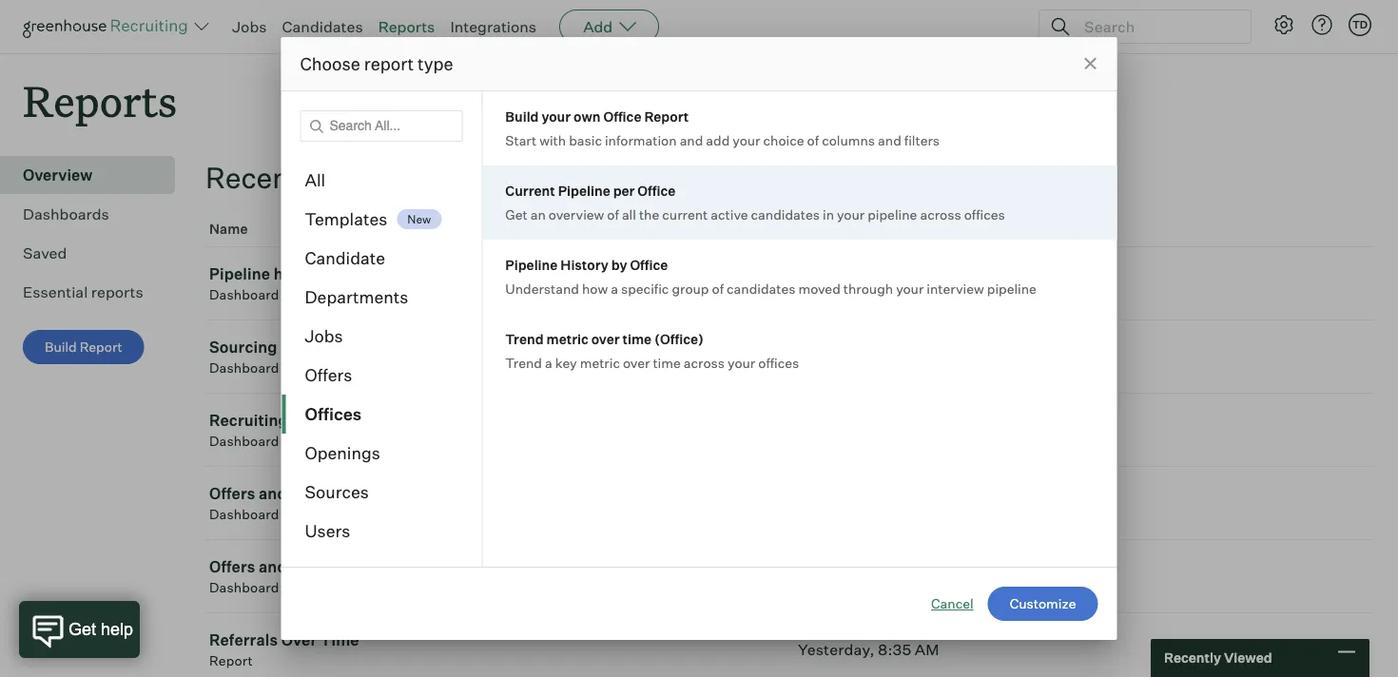 Task type: describe. For each thing, give the bounding box(es) containing it.
pipeline health dashboard
[[209, 265, 321, 303]]

columns
[[822, 132, 875, 148]]

users
[[305, 521, 350, 542]]

0 vertical spatial reports
[[378, 17, 435, 36]]

offers inside choose report type dialog
[[305, 365, 352, 386]]

offices inside current pipeline per office get an overview of all the current active candidates in your pipeline across offices
[[964, 206, 1005, 223]]

the
[[639, 206, 660, 223]]

2 vertical spatial offers
[[209, 558, 255, 577]]

dashboards link
[[23, 203, 167, 226]]

reports link
[[378, 17, 435, 36]]

offices
[[305, 404, 362, 425]]

jobs inside choose report type dialog
[[305, 326, 343, 347]]

interview
[[927, 280, 985, 297]]

(office)
[[655, 331, 704, 347]]

current
[[505, 182, 555, 199]]

across inside current pipeline per office get an overview of all the current active candidates in your pipeline across offices
[[920, 206, 962, 223]]

basic
[[569, 132, 602, 148]]

td button
[[1349, 13, 1372, 36]]

build for build report
[[45, 339, 77, 356]]

2:54
[[850, 274, 884, 293]]

pipeline for interview
[[987, 280, 1037, 297]]

candidates inside current pipeline per office get an overview of all the current active candidates in your pipeline across offices
[[751, 206, 820, 223]]

of inside build your own office report start with basic information and add your choice of columns and filters
[[807, 132, 819, 148]]

report
[[364, 53, 414, 74]]

essential
[[23, 283, 88, 302]]

customize
[[1010, 596, 1077, 612]]

build report
[[45, 339, 122, 356]]

viewed for last viewed
[[830, 221, 877, 238]]

1 vertical spatial metric
[[580, 354, 620, 371]]

templates
[[305, 209, 388, 230]]

candidate
[[305, 248, 385, 269]]

saved link
[[23, 242, 167, 265]]

sourcing dashboard
[[209, 338, 279, 376]]

how
[[582, 280, 608, 297]]

get
[[505, 206, 528, 223]]

and up over
[[259, 558, 287, 577]]

integrations link
[[450, 17, 537, 36]]

build for build your own office report start with basic information and add your choice of columns and filters
[[505, 108, 539, 125]]

add button
[[560, 10, 660, 44]]

today, 1:50 pm
[[798, 567, 908, 586]]

2 offers and hiring dashboard from the top
[[209, 558, 335, 596]]

start
[[505, 132, 537, 148]]

essential reports
[[23, 283, 143, 302]]

0 vertical spatial time
[[623, 331, 652, 347]]

recently viewed
[[206, 160, 423, 196]]

td button
[[1345, 10, 1376, 40]]

recently for recently viewed
[[206, 160, 323, 196]]

sourcing
[[209, 338, 277, 357]]

group
[[672, 280, 709, 297]]

last
[[798, 221, 827, 238]]

dashboards
[[23, 205, 109, 224]]

your right add at the right top of page
[[733, 132, 761, 148]]

choice
[[764, 132, 805, 148]]

jobs link
[[232, 17, 267, 36]]

referrals
[[209, 631, 278, 650]]

by
[[612, 256, 627, 273]]

history
[[561, 256, 609, 273]]

configure image
[[1273, 13, 1296, 36]]

overview
[[23, 166, 93, 185]]

pipeline for your
[[868, 206, 918, 223]]

your up with
[[542, 108, 571, 125]]

current pipeline per office get an overview of all the current active candidates in your pipeline across offices
[[505, 182, 1005, 223]]

type
[[418, 53, 453, 74]]

pipeline history by office understand how a specific group of candidates moved through your interview pipeline
[[505, 256, 1037, 297]]

specific
[[621, 280, 669, 297]]

cancel
[[931, 596, 974, 612]]

moved
[[799, 280, 841, 297]]

dashboard inside recruiting efficiency dashboard
[[209, 433, 279, 450]]

0 vertical spatial metric
[[547, 331, 589, 347]]

5 dashboard from the top
[[209, 580, 279, 596]]

own
[[574, 108, 601, 125]]

office for own
[[604, 108, 642, 125]]

viewed
[[1224, 650, 1273, 666]]

1 offers and hiring dashboard from the top
[[209, 484, 335, 523]]

your inside trend metric over time (office) trend a key metric over time across your offices
[[728, 354, 756, 371]]

an
[[531, 206, 546, 223]]

1 vertical spatial offers
[[209, 484, 255, 503]]

all
[[622, 206, 636, 223]]

with
[[540, 132, 566, 148]]

active
[[711, 206, 748, 223]]

current
[[663, 206, 708, 223]]

build your own office report start with basic information and add your choice of columns and filters
[[505, 108, 940, 148]]

1 vertical spatial reports
[[23, 72, 177, 128]]

recently viewed
[[1165, 650, 1273, 666]]

today, for today, 2:53 pm
[[798, 347, 847, 366]]

1 trend from the top
[[505, 331, 544, 347]]

report inside build your own office report start with basic information and add your choice of columns and filters
[[644, 108, 689, 125]]

integrations
[[450, 17, 537, 36]]

recruiting
[[209, 411, 288, 430]]

today, 2:53 pm
[[798, 347, 910, 366]]

2:53
[[850, 347, 883, 366]]

and left filters
[[878, 132, 902, 148]]

filters
[[905, 132, 940, 148]]

and left add at the right top of page
[[680, 132, 703, 148]]

pipeline inside current pipeline per office get an overview of all the current active candidates in your pipeline across offices
[[558, 182, 611, 199]]

office for per
[[638, 182, 676, 199]]

last viewed
[[798, 221, 877, 238]]

cancel link
[[931, 595, 974, 614]]

viewed for recently viewed
[[329, 160, 423, 196]]



Task type: vqa. For each thing, say whether or not it's contained in the screenshot.
the leftmost Build
yes



Task type: locate. For each thing, give the bounding box(es) containing it.
departments
[[305, 287, 409, 308]]

a for specific
[[611, 280, 618, 297]]

a for key
[[545, 354, 553, 371]]

1:50
[[850, 567, 881, 586]]

across
[[920, 206, 962, 223], [684, 354, 725, 371]]

1 vertical spatial report
[[80, 339, 122, 356]]

yesterday,
[[798, 641, 875, 660]]

recently up name
[[206, 160, 323, 196]]

per
[[613, 182, 635, 199]]

1 hiring from the top
[[290, 484, 335, 503]]

0 vertical spatial trend
[[505, 331, 544, 347]]

time left (office)
[[623, 331, 652, 347]]

trend metric over time (office) trend a key metric over time across your offices
[[505, 331, 800, 371]]

0 vertical spatial jobs
[[232, 17, 267, 36]]

offers up referrals on the bottom left of the page
[[209, 558, 255, 577]]

jobs left candidates
[[232, 17, 267, 36]]

office inside "pipeline history by office understand how a specific group of candidates moved through your interview pipeline"
[[630, 256, 668, 273]]

across down (office)
[[684, 354, 725, 371]]

your inside current pipeline per office get an overview of all the current active candidates in your pipeline across offices
[[837, 206, 865, 223]]

1 horizontal spatial time
[[653, 354, 681, 371]]

office inside build your own office report start with basic information and add your choice of columns and filters
[[604, 108, 642, 125]]

across up interview
[[920, 206, 962, 223]]

1 vertical spatial trend
[[505, 354, 542, 371]]

1 horizontal spatial offices
[[964, 206, 1005, 223]]

report down 'essential reports' link
[[80, 339, 122, 356]]

metric
[[547, 331, 589, 347], [580, 354, 620, 371]]

over
[[592, 331, 620, 347], [623, 354, 650, 371]]

1 vertical spatial candidates
[[727, 280, 796, 297]]

2 trend from the top
[[505, 354, 542, 371]]

0 vertical spatial build
[[505, 108, 539, 125]]

viewed right the last
[[830, 221, 877, 238]]

8:35
[[878, 641, 912, 660]]

office up the
[[638, 182, 676, 199]]

reports up report
[[378, 17, 435, 36]]

0 horizontal spatial recently
[[206, 160, 323, 196]]

1 horizontal spatial a
[[611, 280, 618, 297]]

customize button
[[988, 587, 1098, 621]]

1 horizontal spatial reports
[[378, 17, 435, 36]]

hiring
[[290, 484, 335, 503], [290, 558, 335, 577]]

1 vertical spatial a
[[545, 354, 553, 371]]

0 horizontal spatial across
[[684, 354, 725, 371]]

candidates link
[[282, 17, 363, 36]]

pipeline right interview
[[987, 280, 1037, 297]]

pipeline inside "pipeline history by office understand how a specific group of candidates moved through your interview pipeline"
[[987, 280, 1037, 297]]

2 vertical spatial today,
[[798, 567, 847, 586]]

office inside current pipeline per office get an overview of all the current active candidates in your pipeline across offices
[[638, 182, 676, 199]]

choose
[[300, 53, 360, 74]]

0 vertical spatial recently
[[206, 160, 323, 196]]

of right "choice"
[[807, 132, 819, 148]]

1 vertical spatial hiring
[[290, 558, 335, 577]]

offices up interview
[[964, 206, 1005, 223]]

sources
[[305, 482, 369, 503]]

offers and hiring dashboard down recruiting efficiency dashboard
[[209, 484, 335, 523]]

pipeline right 'in'
[[868, 206, 918, 223]]

your right 'in'
[[837, 206, 865, 223]]

offices inside trend metric over time (office) trend a key metric over time across your offices
[[759, 354, 800, 371]]

pipeline for history
[[505, 256, 558, 273]]

viewed up templates at the left top
[[329, 160, 423, 196]]

4 dashboard from the top
[[209, 506, 279, 523]]

3 today, from the top
[[798, 567, 847, 586]]

metric up key on the bottom left of the page
[[547, 331, 589, 347]]

dashboard
[[209, 287, 279, 303], [209, 360, 279, 376], [209, 433, 279, 450], [209, 506, 279, 523], [209, 580, 279, 596]]

1 dashboard from the top
[[209, 287, 279, 303]]

1 vertical spatial pm
[[886, 347, 910, 366]]

choose report type dialog
[[281, 37, 1117, 640]]

recently
[[206, 160, 323, 196], [1165, 650, 1222, 666]]

overview
[[549, 206, 604, 223]]

pm for today, 1:50 pm
[[884, 567, 908, 586]]

report up information
[[644, 108, 689, 125]]

reports
[[378, 17, 435, 36], [23, 72, 177, 128]]

key
[[555, 354, 577, 371]]

your down "pipeline history by office understand how a specific group of candidates moved through your interview pipeline"
[[728, 354, 756, 371]]

dashboard left users
[[209, 506, 279, 523]]

build inside build your own office report start with basic information and add your choice of columns and filters
[[505, 108, 539, 125]]

offers and hiring dashboard up over
[[209, 558, 335, 596]]

time
[[623, 331, 652, 347], [653, 354, 681, 371]]

td
[[1353, 18, 1368, 31]]

1 horizontal spatial jobs
[[305, 326, 343, 347]]

1 horizontal spatial over
[[623, 354, 650, 371]]

yesterday, 8:35 am
[[798, 641, 940, 660]]

report inside button
[[80, 339, 122, 356]]

of inside current pipeline per office get an overview of all the current active candidates in your pipeline across offices
[[607, 206, 619, 223]]

pm
[[887, 274, 911, 293], [886, 347, 910, 366], [884, 567, 908, 586]]

jobs
[[232, 17, 267, 36], [305, 326, 343, 347]]

candidates left moved
[[727, 280, 796, 297]]

today, left 2:54
[[798, 274, 847, 293]]

greenhouse recruiting image
[[23, 15, 194, 38]]

offers
[[305, 365, 352, 386], [209, 484, 255, 503], [209, 558, 255, 577]]

2 hiring from the top
[[290, 558, 335, 577]]

pm right 1:50
[[884, 567, 908, 586]]

a inside "pipeline history by office understand how a specific group of candidates moved through your interview pipeline"
[[611, 280, 618, 297]]

1 horizontal spatial recently
[[1165, 650, 1222, 666]]

overview link
[[23, 164, 167, 187]]

am
[[915, 641, 940, 660]]

today, 2:54 pm
[[798, 274, 911, 293]]

a
[[611, 280, 618, 297], [545, 354, 553, 371]]

2 vertical spatial report
[[209, 653, 253, 670]]

report down referrals on the bottom left of the page
[[209, 653, 253, 670]]

0 vertical spatial offers
[[305, 365, 352, 386]]

choose report type
[[300, 53, 453, 74]]

1 vertical spatial of
[[607, 206, 619, 223]]

saved
[[23, 244, 67, 263]]

pipeline inside "pipeline history by office understand how a specific group of candidates moved through your interview pipeline"
[[505, 256, 558, 273]]

1 horizontal spatial viewed
[[830, 221, 877, 238]]

a inside trend metric over time (office) trend a key metric over time across your offices
[[545, 354, 553, 371]]

2 horizontal spatial of
[[807, 132, 819, 148]]

0 vertical spatial report
[[644, 108, 689, 125]]

understand
[[505, 280, 579, 297]]

office up specific
[[630, 256, 668, 273]]

pm right 2:53
[[886, 347, 910, 366]]

pm for today, 2:54 pm
[[887, 274, 911, 293]]

pipeline
[[868, 206, 918, 223], [987, 280, 1037, 297]]

0 horizontal spatial build
[[45, 339, 77, 356]]

1 vertical spatial across
[[684, 354, 725, 371]]

trend
[[505, 331, 544, 347], [505, 354, 542, 371]]

time
[[320, 631, 359, 650]]

of
[[807, 132, 819, 148], [607, 206, 619, 223], [712, 280, 724, 297]]

1 horizontal spatial pipeline
[[987, 280, 1037, 297]]

metric right key on the bottom left of the page
[[580, 354, 620, 371]]

0 vertical spatial over
[[592, 331, 620, 347]]

openings
[[305, 443, 380, 464]]

reports
[[91, 283, 143, 302]]

office for by
[[630, 256, 668, 273]]

today, for today, 1:50 pm
[[798, 567, 847, 586]]

0 horizontal spatial reports
[[23, 72, 177, 128]]

2 dashboard from the top
[[209, 360, 279, 376]]

1 vertical spatial offices
[[759, 354, 800, 371]]

dashboard up referrals on the bottom left of the page
[[209, 580, 279, 596]]

today, left 2:53
[[798, 347, 847, 366]]

0 vertical spatial hiring
[[290, 484, 335, 503]]

0 horizontal spatial jobs
[[232, 17, 267, 36]]

trend left key on the bottom left of the page
[[505, 354, 542, 371]]

Search All... text field
[[300, 110, 463, 142]]

3 dashboard from the top
[[209, 433, 279, 450]]

a left key on the bottom left of the page
[[545, 354, 553, 371]]

your
[[542, 108, 571, 125], [733, 132, 761, 148], [837, 206, 865, 223], [896, 280, 924, 297], [728, 354, 756, 371]]

today, for today, 2:54 pm
[[798, 274, 847, 293]]

1 vertical spatial over
[[623, 354, 650, 371]]

over right key on the bottom left of the page
[[623, 354, 650, 371]]

build report button
[[23, 330, 144, 365]]

Search text field
[[1080, 13, 1234, 40]]

office up information
[[604, 108, 642, 125]]

1 horizontal spatial of
[[712, 280, 724, 297]]

1 today, from the top
[[798, 274, 847, 293]]

dashboard down recruiting
[[209, 433, 279, 450]]

pipeline up understand
[[505, 256, 558, 273]]

0 vertical spatial pm
[[887, 274, 911, 293]]

pipeline up overview
[[558, 182, 611, 199]]

recently left viewed
[[1165, 650, 1222, 666]]

add
[[583, 17, 613, 36]]

dashboard up sourcing
[[209, 287, 279, 303]]

1 vertical spatial offers and hiring dashboard
[[209, 558, 335, 596]]

0 horizontal spatial report
[[80, 339, 122, 356]]

0 vertical spatial today,
[[798, 274, 847, 293]]

hiring down users
[[290, 558, 335, 577]]

your right through
[[896, 280, 924, 297]]

0 horizontal spatial over
[[592, 331, 620, 347]]

new
[[408, 212, 431, 226]]

offers up offices
[[305, 365, 352, 386]]

trend down understand
[[505, 331, 544, 347]]

0 vertical spatial pipeline
[[868, 206, 918, 223]]

0 vertical spatial of
[[807, 132, 819, 148]]

offers down recruiting
[[209, 484, 255, 503]]

recruiting efficiency dashboard
[[209, 411, 365, 450]]

dashboard down sourcing
[[209, 360, 279, 376]]

0 vertical spatial offers and hiring dashboard
[[209, 484, 335, 523]]

of left all in the top of the page
[[607, 206, 619, 223]]

0 vertical spatial across
[[920, 206, 962, 223]]

information
[[605, 132, 677, 148]]

build inside build report button
[[45, 339, 77, 356]]

efficiency
[[292, 411, 365, 430]]

0 horizontal spatial time
[[623, 331, 652, 347]]

2 vertical spatial pm
[[884, 567, 908, 586]]

offices down moved
[[759, 354, 800, 371]]

through
[[844, 280, 894, 297]]

reports down greenhouse recruiting "image"
[[23, 72, 177, 128]]

over
[[281, 631, 317, 650]]

1 vertical spatial office
[[638, 182, 676, 199]]

report
[[644, 108, 689, 125], [80, 339, 122, 356], [209, 653, 253, 670]]

build up "start"
[[505, 108, 539, 125]]

0 vertical spatial candidates
[[751, 206, 820, 223]]

essential reports link
[[23, 281, 167, 304]]

pipeline
[[558, 182, 611, 199], [505, 256, 558, 273], [209, 265, 270, 284]]

health
[[274, 265, 321, 284]]

offers and hiring dashboard
[[209, 484, 335, 523], [209, 558, 335, 596]]

name
[[209, 221, 248, 238]]

build down essential
[[45, 339, 77, 356]]

pm right 2:54
[[887, 274, 911, 293]]

1 horizontal spatial report
[[209, 653, 253, 670]]

0 vertical spatial office
[[604, 108, 642, 125]]

candidates
[[282, 17, 363, 36]]

today,
[[798, 274, 847, 293], [798, 347, 847, 366], [798, 567, 847, 586]]

over down how
[[592, 331, 620, 347]]

viewed
[[329, 160, 423, 196], [830, 221, 877, 238]]

across inside trend metric over time (office) trend a key metric over time across your offices
[[684, 354, 725, 371]]

1 vertical spatial recently
[[1165, 650, 1222, 666]]

pipeline inside pipeline health dashboard
[[209, 265, 270, 284]]

1 vertical spatial jobs
[[305, 326, 343, 347]]

add
[[706, 132, 730, 148]]

1 vertical spatial viewed
[[830, 221, 877, 238]]

0 horizontal spatial offices
[[759, 354, 800, 371]]

1 vertical spatial build
[[45, 339, 77, 356]]

referrals over time report
[[209, 631, 359, 670]]

a right how
[[611, 280, 618, 297]]

0 horizontal spatial pipeline
[[868, 206, 918, 223]]

2 today, from the top
[[798, 347, 847, 366]]

jobs down the departments
[[305, 326, 343, 347]]

0 vertical spatial a
[[611, 280, 618, 297]]

1 vertical spatial today,
[[798, 347, 847, 366]]

your inside "pipeline history by office understand how a specific group of candidates moved through your interview pipeline"
[[896, 280, 924, 297]]

candidates inside "pipeline history by office understand how a specific group of candidates moved through your interview pipeline"
[[727, 280, 796, 297]]

of right group
[[712, 280, 724, 297]]

pm for today, 2:53 pm
[[886, 347, 910, 366]]

report inside referrals over time report
[[209, 653, 253, 670]]

2 vertical spatial office
[[630, 256, 668, 273]]

recently for recently viewed
[[1165, 650, 1222, 666]]

all
[[305, 170, 326, 191]]

pipeline down name
[[209, 265, 270, 284]]

candidates left 'in'
[[751, 206, 820, 223]]

time down (office)
[[653, 354, 681, 371]]

dashboard inside pipeline health dashboard
[[209, 287, 279, 303]]

0 vertical spatial offices
[[964, 206, 1005, 223]]

2 horizontal spatial report
[[644, 108, 689, 125]]

0 horizontal spatial viewed
[[329, 160, 423, 196]]

1 horizontal spatial across
[[920, 206, 962, 223]]

0 horizontal spatial a
[[545, 354, 553, 371]]

0 vertical spatial viewed
[[329, 160, 423, 196]]

today, left 1:50
[[798, 567, 847, 586]]

0 horizontal spatial of
[[607, 206, 619, 223]]

pipeline inside current pipeline per office get an overview of all the current active candidates in your pipeline across offices
[[868, 206, 918, 223]]

in
[[823, 206, 834, 223]]

and left sources
[[259, 484, 287, 503]]

1 vertical spatial time
[[653, 354, 681, 371]]

hiring up users
[[290, 484, 335, 503]]

2 vertical spatial of
[[712, 280, 724, 297]]

pipeline for health
[[209, 265, 270, 284]]

1 horizontal spatial build
[[505, 108, 539, 125]]

of inside "pipeline history by office understand how a specific group of candidates moved through your interview pipeline"
[[712, 280, 724, 297]]

office
[[604, 108, 642, 125], [638, 182, 676, 199], [630, 256, 668, 273]]

1 vertical spatial pipeline
[[987, 280, 1037, 297]]



